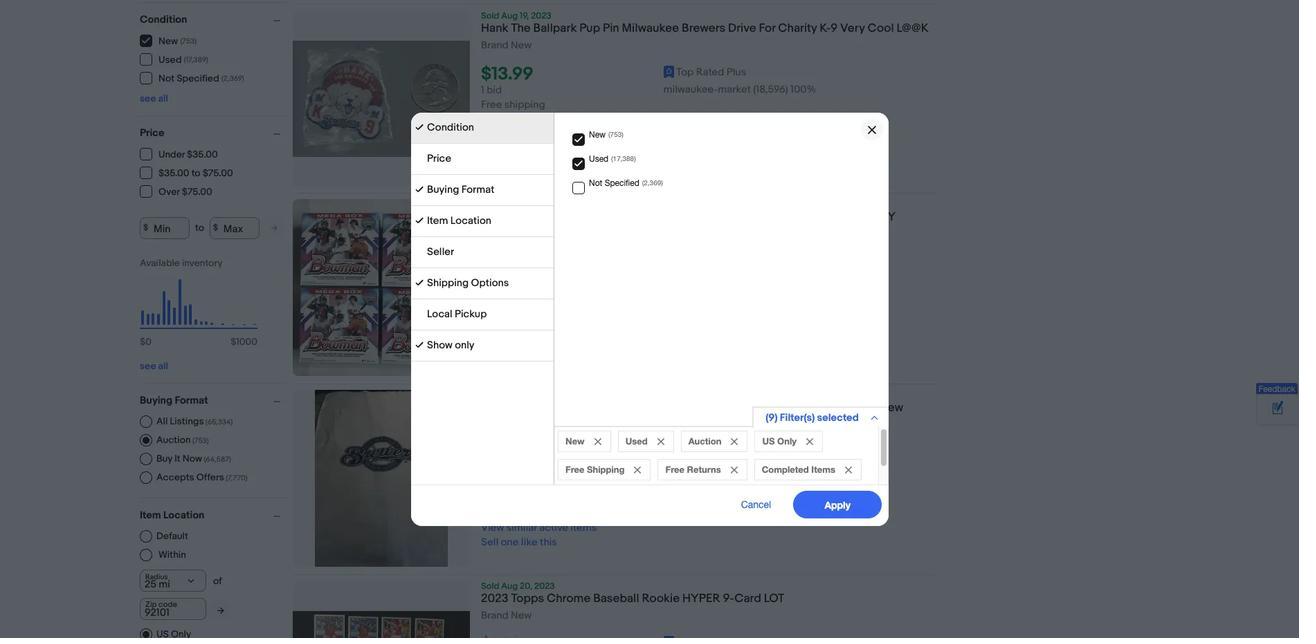 Task type: describe. For each thing, give the bounding box(es) containing it.
item location for item location tab
[[427, 214, 491, 227]]

0 horizontal spatial specified
[[177, 73, 219, 84]]

 (65,334) Items text field
[[204, 418, 233, 427]]

56"
[[776, 402, 794, 415]]

$35.00 to $75.00 link
[[140, 166, 234, 179]]

free up the show only tab
[[481, 316, 502, 330]]

(9) filter(s) selected
[[765, 411, 859, 425]]

mega
[[775, 210, 806, 224]]

free returns
[[665, 464, 721, 475]]

shipping options tab
[[411, 268, 553, 299]]

1 bid for $13.99
[[481, 84, 502, 97]]

(7,770)
[[226, 474, 248, 483]]

buying format for the buying format tab
[[427, 183, 494, 196]]

item location tab
[[411, 206, 553, 237]]

one inside free shipping free returns view similar active items sell one like this
[[501, 346, 519, 359]]

sell inside the view similar active items sell one like this
[[481, 537, 499, 550]]

this inside free shipping free returns view similar active items sell one like this
[[540, 346, 557, 359]]

all listings (65,334)
[[156, 416, 233, 427]]

9-
[[723, 593, 734, 607]]

milwaukee brewers promo sga blanket big huge 39" x 56" baseball brand new l@@k !
[[481, 402, 903, 430]]

market for milwaukee-market (18,596) 100%
[[718, 478, 751, 491]]

format for buying format dropdown button
[[175, 394, 208, 407]]

1 vertical spatial to
[[195, 222, 204, 234]]

(9)
[[765, 411, 777, 425]]

offers
[[196, 472, 224, 483]]

2 rated from the top
[[696, 461, 724, 474]]

format for the buying format tab
[[461, 183, 494, 196]]

apply
[[824, 499, 850, 511]]

new inside milwaukee brewers promo sga blanket big huge 39" x 56" baseball brand new l@@k !
[[879, 402, 903, 415]]

see all button for price
[[140, 360, 168, 372]]

view similar active items sell one like this
[[481, 522, 597, 550]]

2 plus from the top
[[727, 461, 746, 474]]

apply button
[[793, 491, 881, 519]]

free left remove filter - shipping options - free shipping icon
[[565, 464, 584, 475]]

used for used (17,388)
[[589, 154, 608, 164]]

(18,596) for milwaukee-market (18,596) 100% free shipping free returns view similar active items sell one like this
[[753, 83, 788, 96]]

view similar active items link for $79.99
[[481, 331, 597, 344]]

buying format button
[[140, 394, 287, 407]]

remove filter - buying format - auction image
[[731, 438, 738, 445]]

Maximum Value in $ text field
[[210, 217, 259, 239]]

all for condition
[[158, 92, 168, 104]]

see for price
[[140, 360, 156, 372]]

new up used (17,388)
[[589, 130, 605, 139]]

location for item location tab
[[450, 214, 491, 227]]

(64,587)
[[204, 455, 231, 464]]

completed
[[761, 464, 809, 475]]

0 vertical spatial new (753)
[[159, 35, 197, 47]]

remove filter - shipping options - free shipping image
[[634, 467, 641, 474]]

items inside free shipping free returns view similar active items sell one like this
[[571, 331, 597, 344]]

promo
[[587, 402, 623, 415]]

milwaukee- for milwaukee-market (18,596) 100%
[[663, 478, 718, 491]]

shipping inside tab
[[427, 277, 468, 290]]

charity
[[778, 21, 817, 35]]

active inside milwaukee-market (18,596) 100% free shipping free returns view similar active items sell one like this
[[539, 127, 568, 141]]

hank
[[481, 21, 508, 35]]

sold inside 'sold  aug 20, 2023 2023 topps chrome baseball rookie hyper 9-card lot brand new'
[[481, 582, 499, 593]]

0 vertical spatial price
[[140, 126, 164, 139]]

item for item location dropdown button
[[140, 509, 161, 522]]

this inside the view similar active items sell one like this
[[540, 537, 557, 550]]

2021
[[572, 210, 596, 224]]

seller
[[427, 245, 454, 259]]

buy
[[156, 453, 172, 465]]

sold for $13.99
[[481, 10, 499, 21]]

brand inside 'sold  aug 20, 2023 2023 topps chrome baseball rookie hyper 9-card lot brand new'
[[481, 610, 508, 623]]

returns
[[687, 464, 721, 475]]

selected
[[817, 411, 859, 425]]

specified inside 'dialog'
[[604, 178, 639, 188]]

0 vertical spatial (753)
[[180, 37, 197, 46]]

bid for $13.99
[[487, 84, 502, 97]]

3 view similar active items link from the top
[[481, 522, 597, 535]]

like inside free shipping free returns view similar active items sell one like this
[[521, 346, 538, 359]]

buying for the buying format tab
[[427, 183, 459, 196]]

cancel
[[741, 499, 771, 510]]

only
[[455, 339, 474, 352]]

$ 0
[[140, 336, 152, 348]]

x
[[767, 402, 774, 415]]

1 bid for $79.99
[[481, 287, 502, 301]]

sold  aug 19, 2023 lot of 4 (four) 2021 bowman baseball trading cards mega boxes factory sealed
[[481, 199, 896, 239]]

milwaukee-market (18,596) 100% free shipping free returns view similar active items sell one like this
[[481, 83, 816, 155]]

factory
[[844, 210, 896, 224]]

graph of available inventory between $0 and $1000+ image
[[140, 257, 257, 355]]

milwaukee brewers promo sga blanket big huge 39" x 56" baseball brand new l@@k ! link
[[481, 402, 937, 434]]

only
[[777, 436, 796, 447]]

cool
[[868, 21, 894, 35]]

brewers inside sold  aug 19, 2023 hank the ballpark pup pin milwaukee brewers drive for charity k-9 very cool l@@k brand new
[[682, 21, 726, 35]]

active inside the view similar active items sell one like this
[[539, 522, 568, 535]]

under $35.00 link
[[140, 148, 218, 161]]

pin
[[603, 21, 619, 35]]

auction for auction (753)
[[156, 434, 191, 446]]

over
[[159, 186, 180, 198]]

view similar active items link for $13.99
[[481, 127, 597, 141]]

rookie
[[642, 593, 680, 607]]

all
[[156, 416, 168, 427]]

item location for item location dropdown button
[[140, 509, 204, 522]]

milwaukee inside sold  aug 19, 2023 hank the ballpark pup pin milwaukee brewers drive for charity k-9 very cool l@@k brand new
[[622, 21, 679, 35]]

k-
[[820, 21, 831, 35]]

new up used (17,389)
[[159, 35, 178, 47]]

3 1 from the top
[[481, 479, 484, 492]]

(65,334)
[[205, 418, 233, 427]]

price inside tab list
[[427, 152, 451, 165]]

1 vertical spatial $75.00
[[182, 186, 212, 198]]

1 vertical spatial (2,369)
[[642, 178, 663, 187]]

see all button for condition
[[140, 92, 168, 104]]

aug for $13.99
[[501, 10, 518, 21]]

lot of 4 (four) 2021 bowman baseball trading cards mega boxes factory sealed link
[[481, 210, 937, 243]]

filter applied image for shipping options
[[415, 279, 423, 287]]

2023 topps chrome baseball rookie hyper 9-card lot link
[[481, 593, 937, 611]]

view inside free shipping free returns view similar active items sell one like this
[[481, 331, 504, 344]]

0 horizontal spatial (2,369)
[[222, 74, 244, 83]]

trading
[[697, 210, 737, 224]]

9
[[831, 21, 838, 35]]

shipping inside free shipping free returns view similar active items sell one like this
[[504, 302, 545, 315]]

like inside the view similar active items sell one like this
[[521, 537, 538, 550]]

19, for $79.99
[[520, 199, 529, 210]]

apply within filter image
[[217, 607, 224, 616]]

0 horizontal spatial not specified (2,369)
[[159, 73, 244, 84]]

brand inside milwaukee brewers promo sga blanket big huge 39" x 56" baseball brand new l@@k !
[[845, 402, 877, 415]]

free up condition tab
[[481, 98, 502, 112]]

topps
[[511, 593, 544, 607]]

$ 1000
[[231, 336, 257, 348]]

cancel button
[[725, 491, 786, 519]]

available
[[140, 257, 180, 269]]

sell one like this link for $79.99
[[481, 346, 557, 359]]

(9) filter(s) selected button
[[752, 407, 888, 428]]

like inside milwaukee-market (18,596) 100% free shipping free returns view similar active items sell one like this
[[521, 142, 538, 155]]

milwaukee brewers promo sga blanket big huge 39" x 56" baseball brand new l@@k ! heading
[[481, 402, 903, 430]]

one inside the view similar active items sell one like this
[[501, 537, 519, 550]]

blanket
[[653, 402, 693, 415]]

cards
[[739, 210, 772, 224]]

filter applied image for show only
[[415, 341, 423, 349]]

19, for $13.99
[[520, 10, 529, 21]]

under
[[159, 149, 185, 161]]

0 vertical spatial to
[[191, 167, 200, 179]]

see all for price
[[140, 360, 168, 372]]

drive
[[728, 21, 756, 35]]

default link
[[140, 531, 188, 543]]

of
[[504, 210, 519, 224]]

brand inside sold  aug 19, 2023 hank the ballpark pup pin milwaukee brewers drive for charity k-9 very cool l@@k brand new
[[481, 39, 508, 52]]

default
[[156, 531, 188, 542]]

sold for $79.99
[[481, 199, 499, 210]]

location for item location dropdown button
[[163, 509, 204, 522]]

hank the ballpark pup pin milwaukee brewers drive for charity k-9 very cool l@@k heading
[[481, 21, 929, 35]]

new inside 'sold  aug 20, 2023 2023 topps chrome baseball rookie hyper 9-card lot brand new'
[[511, 610, 532, 623]]

39"
[[747, 402, 765, 415]]

it
[[175, 453, 180, 465]]

2023 left topps
[[481, 593, 508, 607]]

0 vertical spatial $75.00
[[203, 167, 233, 179]]

l@@k inside sold  aug 19, 2023 hank the ballpark pup pin milwaukee brewers drive for charity k-9 very cool l@@k brand new
[[897, 21, 929, 35]]

buying format for buying format dropdown button
[[140, 394, 208, 407]]

us only
[[762, 436, 796, 447]]

condition for condition dropdown button
[[140, 13, 187, 26]]

chrome
[[547, 593, 591, 607]]

(17,389)
[[184, 55, 208, 64]]

remove filter - item location - us only image
[[806, 438, 813, 445]]

3 bid from the top
[[487, 479, 502, 492]]

2023 for chrome
[[534, 582, 555, 593]]

inventory
[[182, 257, 223, 269]]

0 vertical spatial not
[[159, 73, 175, 84]]

for
[[759, 21, 776, 35]]

1000
[[236, 336, 257, 348]]

auction for auction
[[688, 436, 721, 447]]

1 vertical spatial (753)
[[608, 130, 623, 138]]

active inside free shipping free returns view similar active items sell one like this
[[539, 331, 568, 344]]

feedback
[[1259, 385, 1295, 394]]

within
[[159, 550, 186, 561]]

used for used (17,389)
[[159, 54, 182, 66]]

very
[[840, 21, 865, 35]]

filter(s)
[[780, 411, 814, 425]]

milwaukee- for milwaukee-market (18,596) 100% free shipping free returns view similar active items sell one like this
[[663, 83, 718, 96]]

all for price
[[158, 360, 168, 372]]

(18,596) for milwaukee-market (18,596) 100%
[[753, 478, 788, 491]]

pickup
[[454, 308, 486, 321]]

1 horizontal spatial new (753)
[[589, 130, 623, 139]]



Task type: vqa. For each thing, say whether or not it's contained in the screenshot.
Co at the bottom right of the page
no



Task type: locate. For each thing, give the bounding box(es) containing it.
0 vertical spatial all
[[158, 92, 168, 104]]

4
[[522, 210, 529, 224]]

lot inside the sold  aug 19, 2023 lot of 4 (four) 2021 bowman baseball trading cards mega boxes factory sealed
[[481, 210, 501, 224]]

aug left 4
[[501, 199, 518, 210]]

shipping down $79.99
[[504, 302, 545, 315]]

1 see all button from the top
[[140, 92, 168, 104]]

2 vertical spatial similar
[[506, 522, 537, 535]]

1 19, from the top
[[520, 10, 529, 21]]

2023
[[531, 10, 552, 21], [531, 199, 552, 210], [534, 582, 555, 593], [481, 593, 508, 607]]

see all down used (17,389)
[[140, 92, 168, 104]]

similar inside free shipping free returns view similar active items sell one like this
[[506, 331, 537, 344]]

bowman
[[599, 210, 645, 224]]

2023 right 4
[[531, 199, 552, 210]]

sell one like this link up the buying format tab
[[481, 142, 557, 155]]

lot right card
[[764, 593, 785, 607]]

lot up sealed
[[481, 210, 501, 224]]

baseball inside the sold  aug 19, 2023 lot of 4 (four) 2021 bowman baseball trading cards mega boxes factory sealed
[[648, 210, 694, 224]]

aug left 20,
[[501, 582, 518, 593]]

similar inside milwaukee-market (18,596) 100% free shipping free returns view similar active items sell one like this
[[506, 127, 537, 141]]

top rated plus up milwaukee-market (18,596) 100%
[[676, 461, 746, 474]]

sold left the the
[[481, 10, 499, 21]]

1 vertical spatial similar
[[506, 331, 537, 344]]

1 vertical spatial active
[[539, 331, 568, 344]]

1 see from the top
[[140, 92, 156, 104]]

0 vertical spatial not specified (2,369)
[[159, 73, 244, 84]]

buying format tab
[[411, 175, 553, 206]]

0 vertical spatial returns
[[504, 113, 538, 126]]

items inside the view similar active items sell one like this
[[571, 522, 597, 535]]

used for used
[[625, 436, 647, 447]]

2 vertical spatial baseball
[[593, 593, 639, 607]]

buying
[[427, 183, 459, 196], [140, 394, 172, 407]]

0 vertical spatial brand
[[481, 39, 508, 52]]

rated left remove filter - show only - free returns 'image'
[[696, 461, 724, 474]]

item up seller
[[427, 214, 448, 227]]

new (753) up used (17,389)
[[159, 35, 197, 47]]

lot of 4 (four) 2021 bowman baseball trading cards mega boxes factory sealed heading
[[481, 210, 896, 239]]

1 milwaukee- from the top
[[663, 83, 718, 96]]

1 vertical spatial baseball
[[797, 402, 843, 415]]

2023 for 4
[[531, 199, 552, 210]]

2 items from the top
[[571, 331, 597, 344]]

(18,596) down for
[[753, 83, 788, 96]]

not down used (17,389)
[[159, 73, 175, 84]]

options
[[471, 277, 509, 290]]

3 items from the top
[[571, 522, 597, 535]]

100% down charity
[[790, 83, 816, 96]]

to left maximum value in $ text field
[[195, 222, 204, 234]]

sold inside the sold  aug 19, 2023 lot of 4 (four) 2021 bowman baseball trading cards mega boxes factory sealed
[[481, 199, 499, 210]]

active
[[539, 127, 568, 141], [539, 331, 568, 344], [539, 522, 568, 535]]

item up default link
[[140, 509, 161, 522]]

free shipping
[[565, 464, 624, 475]]

format up all listings (65,334) in the left of the page
[[175, 394, 208, 407]]

shipping down remove filter - condition - new image
[[587, 464, 624, 475]]

aug inside sold  aug 19, 2023 hank the ballpark pup pin milwaukee brewers drive for charity k-9 very cool l@@k brand new
[[501, 10, 518, 21]]

1 vertical spatial shipping
[[504, 302, 545, 315]]

1 vertical spatial returns
[[504, 316, 538, 330]]

2023 inside the sold  aug 19, 2023 lot of 4 (four) 2021 bowman baseball trading cards mega boxes factory sealed
[[531, 199, 552, 210]]

2 1 bid from the top
[[481, 287, 502, 301]]

1 vertical spatial buying format
[[140, 394, 208, 407]]

(2,369) up bowman
[[642, 178, 663, 187]]

available inventory
[[140, 257, 223, 269]]

0 horizontal spatial buying format
[[140, 394, 208, 407]]

tab list
[[411, 112, 553, 362]]

0 vertical spatial $35.00
[[187, 149, 218, 161]]

(18,596) inside milwaukee-market (18,596) 100% free shipping free returns view similar active items sell one like this
[[753, 83, 788, 96]]

plus down drive
[[727, 66, 746, 79]]

1 vertical spatial not specified (2,369)
[[589, 178, 663, 188]]

0 horizontal spatial auction
[[156, 434, 191, 446]]

0 vertical spatial shipping
[[427, 277, 468, 290]]

19, right of
[[520, 199, 529, 210]]

us
[[762, 436, 774, 447]]

accepts
[[156, 472, 194, 483]]

1 vertical spatial (18,596)
[[753, 478, 788, 491]]

format
[[461, 183, 494, 196], [175, 394, 208, 407]]

2023 topps chrome baseball rookie hyper 9-card lot heading
[[481, 593, 785, 607]]

19, inside the sold  aug 19, 2023 lot of 4 (four) 2021 bowman baseball trading cards mega boxes factory sealed
[[520, 199, 529, 210]]

1 vertical spatial brand
[[845, 402, 877, 415]]

auction inside 'dialog'
[[688, 436, 721, 447]]

1 vertical spatial condition
[[427, 121, 474, 134]]

1 horizontal spatial item
[[427, 214, 448, 227]]

0 vertical spatial active
[[539, 127, 568, 141]]

1 for $13.99
[[481, 84, 484, 97]]

1 sell one like this link from the top
[[481, 142, 557, 155]]

1 vertical spatial 19,
[[520, 199, 529, 210]]

brewers
[[682, 21, 726, 35], [541, 402, 585, 415]]

3 filter applied image from the top
[[415, 216, 423, 225]]

auction
[[156, 434, 191, 446], [688, 436, 721, 447]]

0 horizontal spatial item location
[[140, 509, 204, 522]]

2 filter applied image from the top
[[415, 185, 423, 193]]

1 horizontal spatial buying
[[427, 183, 459, 196]]

100% for milwaukee-market (18,596) 100%
[[790, 478, 816, 491]]

2 vertical spatial like
[[521, 537, 538, 550]]

1 sell from the top
[[481, 142, 499, 155]]

2 horizontal spatial used
[[625, 436, 647, 447]]

1 vertical spatial see all button
[[140, 360, 168, 372]]

3 active from the top
[[539, 522, 568, 535]]

item location up seller
[[427, 214, 491, 227]]

plus
[[727, 66, 746, 79], [727, 461, 746, 474]]

new (753) up used (17,388)
[[589, 130, 623, 139]]

similar up 20,
[[506, 522, 537, 535]]

one up the buying format tab
[[501, 142, 519, 155]]

2 vertical spatial sold
[[481, 582, 499, 593]]

to down under $35.00
[[191, 167, 200, 179]]

like
[[521, 142, 538, 155], [521, 346, 538, 359], [521, 537, 538, 550]]

1 horizontal spatial auction
[[688, 436, 721, 447]]

19, right hank
[[520, 10, 529, 21]]

1 vertical spatial market
[[718, 478, 751, 491]]

returns up the show only tab
[[504, 316, 538, 330]]

1 vertical spatial milwaukee-
[[663, 478, 718, 491]]

not down used (17,388)
[[589, 178, 602, 188]]

aug for $79.99
[[501, 199, 518, 210]]

buying inside tab
[[427, 183, 459, 196]]

0 vertical spatial buying format
[[427, 183, 494, 196]]

1 100% from the top
[[790, 83, 816, 96]]

under $35.00
[[159, 149, 218, 161]]

0
[[145, 336, 152, 348]]

3 1 bid from the top
[[481, 479, 502, 492]]

0 vertical spatial location
[[450, 214, 491, 227]]

0 vertical spatial specified
[[177, 73, 219, 84]]

1 vertical spatial aug
[[501, 199, 518, 210]]

shipping down $13.99
[[504, 98, 545, 112]]

free left returns
[[665, 464, 684, 475]]

shipping options
[[427, 277, 509, 290]]

local
[[427, 308, 452, 321]]

1 1 bid from the top
[[481, 84, 502, 97]]

used (17,389)
[[159, 54, 208, 66]]

2 returns from the top
[[504, 316, 538, 330]]

1 horizontal spatial baseball
[[648, 210, 694, 224]]

1 vertical spatial see all
[[140, 360, 168, 372]]

show
[[427, 339, 452, 352]]

0 vertical spatial rated
[[696, 66, 724, 79]]

sell inside free shipping free returns view similar active items sell one like this
[[481, 346, 499, 359]]

2 view similar active items link from the top
[[481, 331, 597, 344]]

sealed
[[481, 225, 523, 239]]

1 vertical spatial 100%
[[790, 478, 816, 491]]

2 market from the top
[[718, 478, 751, 491]]

2 vertical spatial (753)
[[192, 436, 209, 445]]

1 bid from the top
[[487, 84, 502, 97]]

remove filter - show only - completed items image
[[845, 467, 852, 474]]

1 horizontal spatial format
[[461, 183, 494, 196]]

2 vertical spatial 1 bid
[[481, 479, 502, 492]]

0 horizontal spatial buying
[[140, 394, 172, 407]]

see
[[140, 92, 156, 104], [140, 360, 156, 372]]

3 like from the top
[[521, 537, 538, 550]]

filter applied image
[[415, 123, 423, 131], [415, 185, 423, 193], [415, 216, 423, 225], [415, 279, 423, 287], [415, 341, 423, 349]]

3 one from the top
[[501, 537, 519, 550]]

$35.00 to $75.00
[[159, 167, 233, 179]]

2 vertical spatial aug
[[501, 582, 518, 593]]

1 all from the top
[[158, 92, 168, 104]]

0 horizontal spatial format
[[175, 394, 208, 407]]

0 horizontal spatial milwaukee
[[481, 402, 538, 415]]

new inside sold  aug 19, 2023 hank the ballpark pup pin milwaukee brewers drive for charity k-9 very cool l@@k brand new
[[511, 39, 532, 52]]

top rated plus down sold  aug 19, 2023 hank the ballpark pup pin milwaukee brewers drive for charity k-9 very cool l@@k brand new
[[676, 66, 746, 79]]

1 view similar active items link from the top
[[481, 127, 597, 141]]

show only
[[427, 339, 474, 352]]

0 horizontal spatial not
[[159, 73, 175, 84]]

1 vertical spatial not
[[589, 178, 602, 188]]

rated down sold  aug 19, 2023 hank the ballpark pup pin milwaukee brewers drive for charity k-9 very cool l@@k brand new
[[696, 66, 724, 79]]

plus up milwaukee-market (18,596) 100%
[[727, 461, 746, 474]]

item inside tab
[[427, 214, 448, 227]]

auction down milwaukee brewers promo sga blanket big huge 39" x 56" baseball brand new l@@k ! link
[[688, 436, 721, 447]]

item location button
[[140, 509, 287, 522]]

specified down (17,388)
[[604, 178, 639, 188]]

free down $13.99
[[481, 113, 502, 126]]

view similar active items link
[[481, 127, 597, 141], [481, 331, 597, 344], [481, 522, 597, 535]]

hyper
[[682, 593, 720, 607]]

1 vertical spatial see
[[140, 360, 156, 372]]

1 1 from the top
[[481, 84, 484, 97]]

1 rated from the top
[[696, 66, 724, 79]]

condition for condition tab
[[427, 121, 474, 134]]

see all
[[140, 92, 168, 104], [140, 360, 168, 372]]

view inside the view similar active items sell one like this
[[481, 522, 504, 535]]

2 vertical spatial bid
[[487, 479, 502, 492]]

shipping inside milwaukee-market (18,596) 100% free shipping free returns view similar active items sell one like this
[[504, 98, 545, 112]]

2 horizontal spatial baseball
[[797, 402, 843, 415]]

like up the buying format tab
[[521, 142, 538, 155]]

$35.00
[[187, 149, 218, 161], [159, 167, 189, 179]]

2 vertical spatial active
[[539, 522, 568, 535]]

items
[[571, 127, 597, 141], [571, 331, 597, 344], [571, 522, 597, 535]]

sold inside sold  aug 19, 2023 hank the ballpark pup pin milwaukee brewers drive for charity k-9 very cool l@@k brand new
[[481, 10, 499, 21]]

returns inside free shipping free returns view similar active items sell one like this
[[504, 316, 538, 330]]

4 filter applied image from the top
[[415, 279, 423, 287]]

milwaukee-
[[663, 83, 718, 96], [663, 478, 718, 491]]

used left (17,389) on the top of page
[[159, 54, 182, 66]]

baseball inside 'sold  aug 20, 2023 2023 topps chrome baseball rookie hyper 9-card lot brand new'
[[593, 593, 639, 607]]

2 vertical spatial this
[[540, 537, 557, 550]]

shipping
[[504, 98, 545, 112], [504, 302, 545, 315]]

!
[[516, 416, 519, 430]]

$35.00 up over $75.00 link
[[159, 167, 189, 179]]

filter applied image inside condition tab
[[415, 123, 423, 131]]

format inside tab
[[461, 183, 494, 196]]

price
[[140, 126, 164, 139], [427, 152, 451, 165]]

1 top rated plus from the top
[[676, 66, 746, 79]]

(2,369) up price dropdown button in the left of the page
[[222, 74, 244, 83]]

(four)
[[532, 210, 569, 224]]

bid for $79.99
[[487, 287, 502, 301]]

Minimum Value in $ text field
[[140, 217, 190, 239]]

1 see all from the top
[[140, 92, 168, 104]]

1 horizontal spatial not
[[589, 178, 602, 188]]

of
[[213, 576, 222, 587]]

3 aug from the top
[[501, 582, 518, 593]]

2 vertical spatial sell one like this link
[[481, 537, 557, 550]]

returns down $13.99
[[504, 113, 538, 126]]

one inside milwaukee-market (18,596) 100% free shipping free returns view similar active items sell one like this
[[501, 142, 519, 155]]

2 see all button from the top
[[140, 360, 168, 372]]

(753) inside the auction (753)
[[192, 436, 209, 445]]

1 plus from the top
[[727, 66, 746, 79]]

new down topps
[[511, 610, 532, 623]]

2 100% from the top
[[790, 478, 816, 491]]

aug left ballpark
[[501, 10, 518, 21]]

item location up default
[[140, 509, 204, 522]]

0 vertical spatial (2,369)
[[222, 74, 244, 83]]

2023 right 20,
[[534, 582, 555, 593]]

1 one from the top
[[501, 142, 519, 155]]

shipping
[[427, 277, 468, 290], [587, 464, 624, 475]]

l@@k right cool
[[897, 21, 929, 35]]

baseball right the 56"
[[797, 402, 843, 415]]

0 vertical spatial sold
[[481, 10, 499, 21]]

buying format up all
[[140, 394, 208, 407]]

2 (18,596) from the top
[[753, 478, 788, 491]]

0 vertical spatial (18,596)
[[753, 83, 788, 96]]

sell one like this link up 20,
[[481, 537, 557, 550]]

0 vertical spatial l@@k
[[897, 21, 929, 35]]

1 filter applied image from the top
[[415, 123, 423, 131]]

3 sold from the top
[[481, 582, 499, 593]]

1 vertical spatial items
[[571, 331, 597, 344]]

item for item location tab
[[427, 214, 448, 227]]

similar inside the view similar active items sell one like this
[[506, 522, 537, 535]]

1 (18,596) from the top
[[753, 83, 788, 96]]

sga
[[625, 402, 650, 415]]

brewers left promo
[[541, 402, 585, 415]]

similar right the only
[[506, 331, 537, 344]]

buying up item location tab
[[427, 183, 459, 196]]

3 sell one like this link from the top
[[481, 537, 557, 550]]

1 vertical spatial $35.00
[[159, 167, 189, 179]]

sold left 20,
[[481, 582, 499, 593]]

2 see from the top
[[140, 360, 156, 372]]

2 top from the top
[[676, 461, 694, 474]]

1 vertical spatial this
[[540, 346, 557, 359]]

used (17,388)
[[589, 154, 636, 164]]

milwaukee inside milwaukee brewers promo sga blanket big huge 39" x 56" baseball brand new l@@k !
[[481, 402, 538, 415]]

l@@k
[[897, 21, 929, 35], [481, 416, 513, 430]]

0 vertical spatial similar
[[506, 127, 537, 141]]

(753)
[[180, 37, 197, 46], [608, 130, 623, 138], [192, 436, 209, 445]]

rated
[[696, 66, 724, 79], [696, 461, 724, 474]]

1 vertical spatial used
[[589, 154, 608, 164]]

returns
[[504, 113, 538, 126], [504, 316, 538, 330]]

3 similar from the top
[[506, 522, 537, 535]]

all up all
[[158, 360, 168, 372]]

1 horizontal spatial lot
[[764, 593, 785, 607]]

big
[[695, 402, 713, 415]]

view
[[481, 127, 504, 141], [481, 331, 504, 344], [481, 522, 504, 535]]

baseball for trading
[[648, 210, 694, 224]]

price up under
[[140, 126, 164, 139]]

huge
[[715, 402, 744, 415]]

$75.00 down $35.00 to $75.00
[[182, 186, 212, 198]]

view inside milwaukee-market (18,596) 100% free shipping free returns view similar active items sell one like this
[[481, 127, 504, 141]]

19,
[[520, 10, 529, 21], [520, 199, 529, 210]]

3 this from the top
[[540, 537, 557, 550]]

1 vertical spatial buying
[[140, 394, 172, 407]]

not specified (2,369) down (17,389) on the top of page
[[159, 73, 244, 84]]

$75.00 down under $35.00
[[203, 167, 233, 179]]

see down 0 at the bottom
[[140, 360, 156, 372]]

remove filter - show only - free returns image
[[730, 467, 737, 474]]

2 one from the top
[[501, 346, 519, 359]]

l@@k inside milwaukee brewers promo sga blanket big huge 39" x 56" baseball brand new l@@k !
[[481, 416, 513, 430]]

0 horizontal spatial new (753)
[[159, 35, 197, 47]]

l@@k left !
[[481, 416, 513, 430]]

brewers left drive
[[682, 21, 726, 35]]

2023 for ballpark
[[531, 10, 552, 21]]

0 horizontal spatial price
[[140, 126, 164, 139]]

filter applied image for item location
[[415, 216, 423, 225]]

market
[[718, 83, 751, 96], [718, 478, 751, 491]]

1 vertical spatial bid
[[487, 287, 502, 301]]

1 market from the top
[[718, 83, 751, 96]]

used left "remove filter - condition - used" image
[[625, 436, 647, 447]]

one right the only
[[501, 346, 519, 359]]

1 vertical spatial item
[[140, 509, 161, 522]]

2 top rated plus from the top
[[676, 461, 746, 474]]

remove filter - condition - used image
[[657, 438, 664, 445]]

1 for $79.99
[[481, 287, 484, 301]]

market for milwaukee-market (18,596) 100% free shipping free returns view similar active items sell one like this
[[718, 83, 751, 96]]

filter applied image inside the show only tab
[[415, 341, 423, 349]]

condition button
[[140, 13, 287, 26]]

1 vertical spatial milwaukee
[[481, 402, 538, 415]]

1 returns from the top
[[504, 113, 538, 126]]

1 this from the top
[[540, 142, 557, 155]]

returns inside milwaukee-market (18,596) 100% free shipping free returns view similar active items sell one like this
[[504, 113, 538, 126]]

1 horizontal spatial (2,369)
[[642, 178, 663, 187]]

0 vertical spatial sell one like this link
[[481, 142, 557, 155]]

2 vertical spatial sell
[[481, 537, 499, 550]]

milwaukee right pin
[[622, 21, 679, 35]]

view similar active items link down $13.99
[[481, 127, 597, 141]]

shipping down seller
[[427, 277, 468, 290]]

 (64,587) Items text field
[[202, 455, 231, 464]]

1 horizontal spatial location
[[450, 214, 491, 227]]

filter applied image inside the buying format tab
[[415, 185, 423, 193]]

location inside tab
[[450, 214, 491, 227]]

2 bid from the top
[[487, 287, 502, 301]]

aug inside 'sold  aug 20, 2023 2023 topps chrome baseball rookie hyper 9-card lot brand new'
[[501, 582, 518, 593]]

0 vertical spatial shipping
[[504, 98, 545, 112]]

specified down (17,389) on the top of page
[[177, 73, 219, 84]]

1 items from the top
[[571, 127, 597, 141]]

2 vertical spatial one
[[501, 537, 519, 550]]

see all for condition
[[140, 92, 168, 104]]

buy it now (64,587)
[[156, 453, 231, 465]]

sell inside milwaukee-market (18,596) 100% free shipping free returns view similar active items sell one like this
[[481, 142, 499, 155]]

market down drive
[[718, 83, 751, 96]]

new left remove filter - condition - new image
[[565, 436, 584, 447]]

brewers inside milwaukee brewers promo sga blanket big huge 39" x 56" baseball brand new l@@k !
[[541, 402, 585, 415]]

2 vertical spatial 1
[[481, 479, 484, 492]]

0 vertical spatial bid
[[487, 84, 502, 97]]

1 active from the top
[[539, 127, 568, 141]]

filter applied image for buying format
[[415, 185, 423, 193]]

1 top from the top
[[676, 66, 694, 79]]

items inside milwaukee-market (18,596) 100% free shipping free returns view similar active items sell one like this
[[571, 127, 597, 141]]

1 sold from the top
[[481, 10, 499, 21]]

$13.99
[[481, 64, 533, 85]]

top right remove filter - shipping options - free shipping icon
[[676, 461, 694, 474]]

2 sell from the top
[[481, 346, 499, 359]]

2 sold from the top
[[481, 199, 499, 210]]

show only tab
[[411, 330, 553, 362]]

this
[[540, 142, 557, 155], [540, 346, 557, 359], [540, 537, 557, 550]]

remove filter - condition - new image
[[594, 438, 601, 445]]

2 vertical spatial used
[[625, 436, 647, 447]]

1
[[481, 84, 484, 97], [481, 287, 484, 301], [481, 479, 484, 492]]

100% inside milwaukee-market (18,596) 100% free shipping free returns view similar active items sell one like this
[[790, 83, 816, 96]]

sell one like this link
[[481, 142, 557, 155], [481, 346, 557, 359], [481, 537, 557, 550]]

like up 20,
[[521, 537, 538, 550]]

buying up all
[[140, 394, 172, 407]]

view similar active items link up 20,
[[481, 522, 597, 535]]

specified
[[177, 73, 219, 84], [604, 178, 639, 188]]

items
[[811, 464, 835, 475]]

0 vertical spatial one
[[501, 142, 519, 155]]

card
[[734, 593, 761, 607]]

(753) up buy it now (64,587)
[[192, 436, 209, 445]]

(17,388)
[[611, 154, 636, 162]]

dialog containing condition
[[0, 0, 1299, 639]]

1 view from the top
[[481, 127, 504, 141]]

see all button down 0 at the bottom
[[140, 360, 168, 372]]

see all button down used (17,389)
[[140, 92, 168, 104]]

buying format up item location tab
[[427, 183, 494, 196]]

2 view from the top
[[481, 331, 504, 344]]

local pickup
[[427, 308, 486, 321]]

market inside milwaukee-market (18,596) 100% free shipping free returns view similar active items sell one like this
[[718, 83, 751, 96]]

1 aug from the top
[[501, 10, 518, 21]]

market down remove filter - show only - free returns 'image'
[[718, 478, 751, 491]]

2 milwaukee- from the top
[[663, 478, 718, 491]]

item
[[427, 214, 448, 227], [140, 509, 161, 522]]

pup
[[579, 21, 600, 35]]

1 vertical spatial like
[[521, 346, 538, 359]]

filter applied image inside shipping options tab
[[415, 279, 423, 287]]

1 horizontal spatial item location
[[427, 214, 491, 227]]

location down the buying format tab
[[450, 214, 491, 227]]

item location inside tab
[[427, 214, 491, 227]]

price button
[[140, 126, 287, 139]]

sold  aug 20, 2023 2023 topps chrome baseball rookie hyper 9-card lot brand new
[[481, 582, 785, 623]]

2 1 from the top
[[481, 287, 484, 301]]

0 vertical spatial 1
[[481, 84, 484, 97]]

0 vertical spatial brewers
[[682, 21, 726, 35]]

1 horizontal spatial shipping
[[587, 464, 624, 475]]

this inside milwaukee-market (18,596) 100% free shipping free returns view similar active items sell one like this
[[540, 142, 557, 155]]

5 filter applied image from the top
[[415, 341, 423, 349]]

tab list containing condition
[[411, 112, 553, 362]]

top down sold  aug 19, 2023 hank the ballpark pup pin milwaukee brewers drive for charity k-9 very cool l@@k brand new
[[676, 66, 694, 79]]

0 vertical spatial top
[[676, 66, 694, 79]]

 (7,770) Items text field
[[224, 474, 248, 483]]

sell one like this link for $13.99
[[481, 142, 557, 155]]

100% down the completed items
[[790, 478, 816, 491]]

1 vertical spatial sell one like this link
[[481, 346, 557, 359]]

1 horizontal spatial condition
[[427, 121, 474, 134]]

2023 topps chrome baseball rookie hyper 9-card lot image
[[293, 612, 470, 639]]

see up the under $35.00 link
[[140, 92, 156, 104]]

dialog
[[0, 0, 1299, 639]]

2 aug from the top
[[501, 199, 518, 210]]

new down the the
[[511, 39, 532, 52]]

2 all from the top
[[158, 360, 168, 372]]

0 horizontal spatial condition
[[140, 13, 187, 26]]

 (753) Items text field
[[191, 436, 209, 445]]

milwaukee-market (18,596) 100%
[[663, 478, 816, 491]]

0 vertical spatial format
[[461, 183, 494, 196]]

filter applied image inside item location tab
[[415, 216, 423, 225]]

sell
[[481, 142, 499, 155], [481, 346, 499, 359], [481, 537, 499, 550]]

sold left of
[[481, 199, 499, 210]]

0 vertical spatial plus
[[727, 66, 746, 79]]

2 like from the top
[[521, 346, 538, 359]]

1 similar from the top
[[506, 127, 537, 141]]

condition tab
[[411, 112, 553, 144]]

price down condition tab
[[427, 152, 451, 165]]

1 horizontal spatial not specified (2,369)
[[589, 178, 663, 188]]

None text field
[[140, 598, 206, 621]]

new right selected
[[879, 402, 903, 415]]

aug inside the sold  aug 19, 2023 lot of 4 (four) 2021 bowman baseball trading cards mega boxes factory sealed
[[501, 199, 518, 210]]

one
[[501, 142, 519, 155], [501, 346, 519, 359], [501, 537, 519, 550]]

0 horizontal spatial brewers
[[541, 402, 585, 415]]

2 this from the top
[[540, 346, 557, 359]]

location up default
[[163, 509, 204, 522]]

2023 inside sold  aug 19, 2023 hank the ballpark pup pin milwaukee brewers drive for charity k-9 very cool l@@k brand new
[[531, 10, 552, 21]]

sell one like this link right the only
[[481, 346, 557, 359]]

hank the ballpark pup pin milwaukee brewers drive for charity k-9 very cool l@@k image
[[293, 41, 470, 157]]

2 similar from the top
[[506, 331, 537, 344]]

completed items
[[761, 464, 835, 475]]

100% for milwaukee-market (18,596) 100% free shipping free returns view similar active items sell one like this
[[790, 83, 816, 96]]

lot inside 'sold  aug 20, 2023 2023 topps chrome baseball rookie hyper 9-card lot brand new'
[[764, 593, 785, 607]]

2 vertical spatial brand
[[481, 610, 508, 623]]

milwaukee
[[622, 21, 679, 35], [481, 402, 538, 415]]

buying format inside tab
[[427, 183, 494, 196]]

top
[[676, 66, 694, 79], [676, 461, 694, 474]]

milwaukee- inside milwaukee-market (18,596) 100% free shipping free returns view similar active items sell one like this
[[663, 83, 718, 96]]

milwaukee brewers promo sga blanket big huge 39" x 56" baseball brand new l@@k ! image
[[315, 390, 448, 568]]

2023 right the the
[[531, 10, 552, 21]]

auction up it
[[156, 434, 191, 446]]

milwaukee up !
[[481, 402, 538, 415]]

2 sell one like this link from the top
[[481, 346, 557, 359]]

baseball inside milwaukee brewers promo sga blanket big huge 39" x 56" baseball brand new l@@k !
[[797, 402, 843, 415]]

filter applied image for condition
[[415, 123, 423, 131]]

1 shipping from the top
[[504, 98, 545, 112]]

1 vertical spatial brewers
[[541, 402, 585, 415]]

2 shipping from the top
[[504, 302, 545, 315]]

2 vertical spatial view similar active items link
[[481, 522, 597, 535]]

see for condition
[[140, 92, 156, 104]]

condition inside tab
[[427, 121, 474, 134]]

19, inside sold  aug 19, 2023 hank the ballpark pup pin milwaukee brewers drive for charity k-9 very cool l@@k brand new
[[520, 10, 529, 21]]

new
[[159, 35, 178, 47], [511, 39, 532, 52], [589, 130, 605, 139], [879, 402, 903, 415], [565, 436, 584, 447], [511, 610, 532, 623]]

buying for buying format dropdown button
[[140, 394, 172, 407]]

over $75.00
[[159, 186, 212, 198]]

sold
[[481, 10, 499, 21], [481, 199, 499, 210], [481, 582, 499, 593]]

0 vertical spatial items
[[571, 127, 597, 141]]

2 see all from the top
[[140, 360, 168, 372]]

free down options
[[481, 302, 502, 315]]

1 like from the top
[[521, 142, 538, 155]]

2 19, from the top
[[520, 199, 529, 210]]

baseball for brand
[[797, 402, 843, 415]]

3 view from the top
[[481, 522, 504, 535]]

lot
[[481, 210, 501, 224], [764, 593, 785, 607]]

ballpark
[[533, 21, 577, 35]]

lot of 4 (four) 2021 bowman baseball trading cards mega boxes factory sealed image
[[293, 199, 470, 377]]

used left (17,388)
[[589, 154, 608, 164]]

3 sell from the top
[[481, 537, 499, 550]]

2 active from the top
[[539, 331, 568, 344]]



